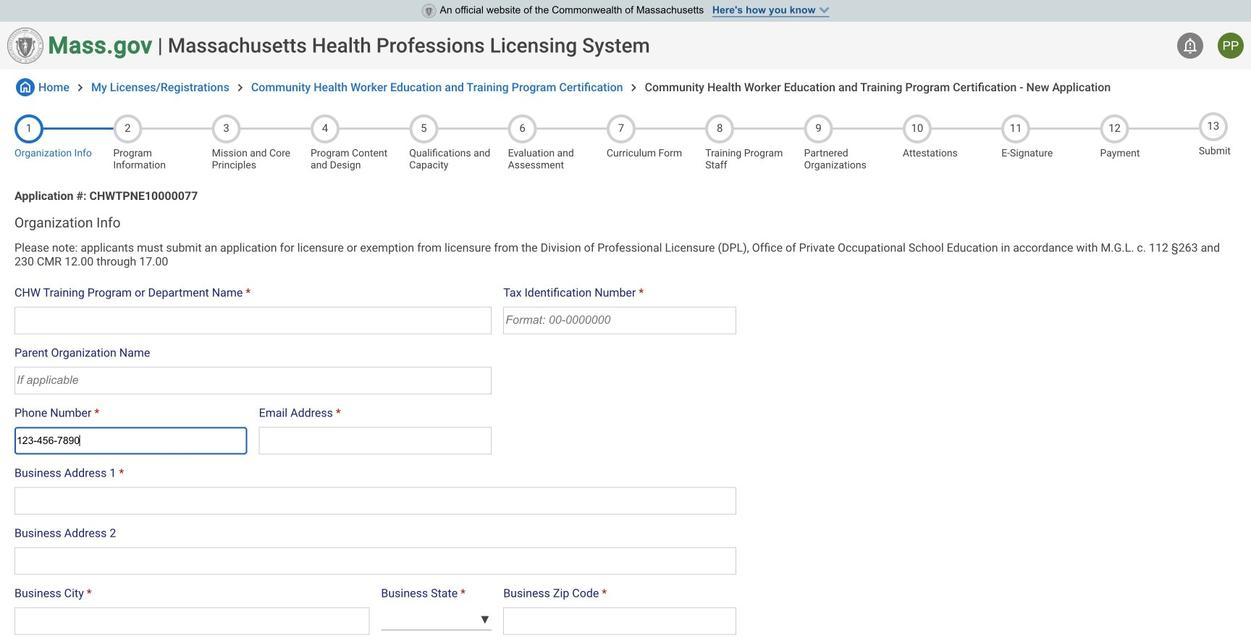 Task type: vqa. For each thing, say whether or not it's contained in the screenshot.
2nd no color icon from the bottom of the page
no



Task type: locate. For each thing, give the bounding box(es) containing it.
no color image
[[233, 80, 248, 95]]

None text field
[[14, 487, 737, 515], [14, 547, 737, 575], [14, 487, 737, 515], [14, 547, 737, 575]]

massachusetts state seal image
[[7, 28, 43, 64]]

None text field
[[14, 307, 492, 334], [259, 427, 492, 455], [14, 607, 370, 635], [504, 607, 737, 635], [14, 307, 492, 334], [259, 427, 492, 455], [14, 607, 370, 635], [504, 607, 737, 635]]

no color image
[[1182, 37, 1200, 54], [16, 78, 35, 96], [73, 80, 88, 95], [627, 80, 642, 95]]

Format: 111-111-1111 text field
[[14, 427, 247, 455]]

heading
[[168, 34, 650, 58], [14, 214, 1237, 231]]



Task type: describe. For each thing, give the bounding box(es) containing it.
If applicable text field
[[14, 367, 492, 394]]

0 vertical spatial heading
[[168, 34, 650, 58]]

1 vertical spatial heading
[[14, 214, 1237, 231]]

massachusetts state seal image
[[422, 4, 437, 18]]

Format: 00-0000000 text field
[[504, 307, 737, 334]]



